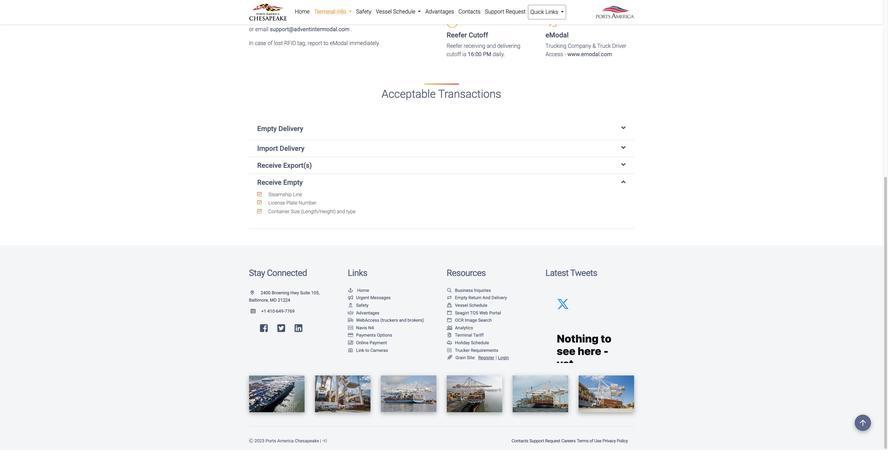 Task type: vqa. For each thing, say whether or not it's contained in the screenshot.
AREAS
no



Task type: describe. For each thing, give the bounding box(es) containing it.
tos
[[470, 310, 478, 316]]

image
[[465, 318, 477, 323]]

link to cameras link
[[348, 348, 388, 353]]

quick links
[[531, 9, 560, 15]]

1 horizontal spatial support
[[530, 439, 544, 444]]

trucker requirements link
[[447, 348, 498, 353]]

ocr
[[455, 318, 464, 323]]

license plate number
[[267, 200, 316, 206]]

0 vertical spatial support
[[485, 8, 504, 15]]

steamship line
[[267, 192, 302, 198]]

receive empty
[[257, 178, 303, 187]]

and for webaccess
[[399, 318, 407, 323]]

truck
[[597, 43, 611, 49]]

stay
[[249, 268, 265, 278]]

ocr image search link
[[447, 318, 492, 323]]

privacy policy link
[[602, 435, 629, 448]]

acceptable transactions
[[382, 88, 501, 101]]

schedule for bells image
[[471, 340, 489, 346]]

bullhorn image
[[348, 296, 353, 301]]

container
[[268, 209, 290, 215]]

0 vertical spatial to
[[311, 4, 316, 10]]

emodal inside for inquiries please contact emodal at 866-758-3838 or email support@adventintermodal.com .
[[317, 18, 335, 24]]

urgent messages
[[356, 295, 391, 301]]

2023 ports america chesapeake |
[[253, 439, 322, 444]]

truck container image
[[348, 319, 353, 323]]

search image
[[447, 289, 452, 293]]

inquiries
[[474, 288, 491, 293]]

seagirt tos web portal link
[[447, 310, 501, 316]]

plate
[[286, 200, 297, 206]]

0 vertical spatial |
[[496, 355, 497, 361]]

2400 broening hwy suite 105, baltimore, md 21224
[[249, 290, 320, 303]]

is
[[463, 51, 467, 58]]

2023
[[255, 439, 264, 444]]

policy
[[617, 439, 628, 444]]

in
[[249, 40, 253, 47]]

portal
[[489, 310, 501, 316]]

anchor image
[[348, 289, 353, 293]]

contacts support request careers terms of use privacy policy
[[512, 439, 628, 444]]

(truckers
[[380, 318, 398, 323]]

schedule for ship icon
[[469, 303, 487, 308]]

0 vertical spatial contacts link
[[456, 5, 483, 19]]

broening
[[272, 290, 289, 296]]

camera image
[[348, 349, 353, 353]]

web
[[480, 310, 488, 316]]

1 horizontal spatial advantages link
[[423, 5, 456, 19]]

cameras
[[371, 348, 388, 353]]

navis
[[356, 325, 367, 331]]

1 vertical spatial links
[[348, 268, 367, 278]]

urgent
[[356, 295, 369, 301]]

holiday schedule link
[[447, 340, 489, 346]]

0 horizontal spatial home
[[295, 8, 310, 15]]

tab list containing empty delivery
[[249, 117, 634, 229]]

steamship
[[268, 192, 292, 198]]

trucking
[[546, 43, 567, 49]]

0 horizontal spatial |
[[320, 439, 321, 444]]

urgent messages link
[[348, 295, 391, 301]]

+1 410-649-7769
[[261, 309, 295, 314]]

1 vertical spatial empty
[[283, 178, 303, 187]]

go to top image
[[855, 415, 871, 431]]

empty return and delivery link
[[447, 295, 507, 301]]

navis n4
[[356, 325, 374, 331]]

license
[[268, 200, 285, 206]]

1 vertical spatial and
[[337, 209, 345, 215]]

(length/height)
[[301, 209, 336, 215]]

cutoff
[[447, 51, 461, 58]]

map marker alt image
[[251, 291, 260, 295]]

410-
[[267, 309, 276, 314]]

sign in image
[[322, 439, 327, 444]]

1 vertical spatial advantages link
[[348, 310, 380, 316]]

1 horizontal spatial .
[[362, 4, 363, 10]]

wheat image
[[447, 355, 453, 360]]

business
[[455, 288, 473, 293]]

connected
[[267, 268, 307, 278]]

search
[[478, 318, 492, 323]]

number
[[299, 200, 316, 206]]

delivery for empty delivery
[[279, 124, 303, 133]]

lost
[[274, 40, 283, 47]]

login link
[[498, 355, 509, 361]]

browser image
[[447, 311, 452, 316]]

. inside for inquiries please contact emodal at 866-758-3838 or email support@adventintermodal.com .
[[351, 26, 352, 33]]

credit card image
[[348, 334, 353, 338]]

receiving
[[464, 43, 486, 49]]

for
[[249, 18, 257, 24]]

exchange image
[[447, 296, 452, 301]]

register link
[[477, 355, 495, 361]]

import delivery link
[[257, 144, 626, 153]]

webaccess
[[356, 318, 379, 323]]

payments options
[[356, 333, 392, 338]]

angle down image for empty delivery
[[621, 124, 626, 131]]

at
[[337, 18, 341, 24]]

1 horizontal spatial home
[[357, 288, 369, 293]]

1 horizontal spatial links
[[546, 9, 558, 15]]

2 vertical spatial emodal
[[330, 40, 348, 47]]

1 vertical spatial request
[[545, 439, 560, 444]]

contact
[[297, 18, 316, 24]]

www.emodal.com link for to obtain an rfid tag, go to
[[318, 4, 362, 10]]

in case of lost rfid tag, report to emodal immediately.
[[249, 40, 380, 47]]

1 horizontal spatial to
[[324, 40, 329, 47]]

1 vertical spatial vessel schedule link
[[447, 303, 487, 308]]

649-
[[276, 309, 285, 314]]

0 vertical spatial of
[[268, 40, 273, 47]]

hand receiving image
[[348, 311, 353, 316]]

terminal for terminal tariff
[[455, 333, 472, 338]]

home link for terminal info link
[[293, 5, 312, 19]]

grain site: register | login
[[456, 355, 509, 361]]

use
[[594, 439, 602, 444]]

line
[[293, 192, 302, 198]]

baltimore,
[[249, 298, 269, 303]]

hwy
[[290, 290, 299, 296]]

please
[[280, 18, 296, 24]]

and
[[483, 295, 491, 301]]

n4
[[368, 325, 374, 331]]

16:00
[[468, 51, 482, 58]]

phone office image
[[251, 310, 261, 314]]

seagirt
[[455, 310, 469, 316]]

safety link for terminal info link
[[354, 5, 374, 19]]

+1
[[261, 309, 266, 314]]

receive for receive empty
[[257, 178, 282, 187]]

pm
[[483, 51, 491, 58]]

0 horizontal spatial vessel schedule link
[[374, 5, 423, 19]]

trucker requirements
[[455, 348, 498, 353]]

terminal for terminal info
[[314, 8, 335, 15]]



Task type: locate. For each thing, give the bounding box(es) containing it.
1 horizontal spatial support request link
[[529, 435, 561, 448]]

report
[[308, 40, 322, 47]]

2 vertical spatial angle down image
[[621, 178, 626, 185]]

request left the 'careers'
[[545, 439, 560, 444]]

1 horizontal spatial www.emodal.com link
[[568, 51, 612, 58]]

to right report
[[324, 40, 329, 47]]

1 vertical spatial www.emodal.com
[[568, 51, 612, 58]]

holiday schedule
[[455, 340, 489, 346]]

business inquiries
[[455, 288, 491, 293]]

. up 866-758-3838 link
[[362, 4, 363, 10]]

16:00 pm daily.
[[468, 51, 505, 58]]

stay connected
[[249, 268, 307, 278]]

careers link
[[561, 435, 576, 448]]

container storage image
[[348, 326, 353, 331]]

link
[[356, 348, 364, 353]]

of left use
[[590, 439, 593, 444]]

contacts for contacts
[[459, 8, 481, 15]]

tag, left the go
[[294, 4, 302, 10]]

angle down image inside empty delivery link
[[621, 124, 626, 131]]

webaccess (truckers and brokers)
[[356, 318, 424, 323]]

inquiries
[[258, 18, 279, 24]]

0 horizontal spatial and
[[337, 209, 345, 215]]

0 vertical spatial www.emodal.com link
[[318, 4, 362, 10]]

1 receive from the top
[[257, 161, 282, 170]]

2 reefer from the top
[[447, 43, 463, 49]]

empty return and delivery
[[455, 295, 507, 301]]

0 vertical spatial advantages link
[[423, 5, 456, 19]]

1 vertical spatial delivery
[[280, 144, 305, 153]]

1 vertical spatial contacts
[[512, 439, 528, 444]]

1 vertical spatial angle down image
[[621, 144, 626, 151]]

www.emodal.com link up at
[[318, 4, 362, 10]]

link to cameras
[[356, 348, 388, 353]]

delivery
[[279, 124, 303, 133], [280, 144, 305, 153], [492, 295, 507, 301]]

1 horizontal spatial vessel schedule
[[455, 303, 487, 308]]

0 vertical spatial empty
[[257, 124, 277, 133]]

0 horizontal spatial vessel schedule
[[376, 8, 417, 15]]

1 vertical spatial support
[[530, 439, 544, 444]]

0 horizontal spatial vessel
[[376, 8, 392, 15]]

links right the quick
[[546, 9, 558, 15]]

0 vertical spatial advantages
[[426, 8, 454, 15]]

type
[[346, 209, 356, 215]]

receive up the steamship
[[257, 178, 282, 187]]

facebook square image
[[260, 324, 268, 333]]

www.emodal.com up at
[[318, 4, 362, 10]]

0 vertical spatial home
[[295, 8, 310, 15]]

2 vertical spatial delivery
[[492, 295, 507, 301]]

empty for empty return and delivery
[[455, 295, 468, 301]]

758-
[[354, 18, 364, 24]]

angle down image
[[621, 124, 626, 131], [621, 144, 626, 151], [621, 178, 626, 185]]

1 horizontal spatial of
[[590, 439, 593, 444]]

delivery for import delivery
[[280, 144, 305, 153]]

safety link down urgent
[[348, 303, 369, 308]]

terms
[[577, 439, 589, 444]]

1 vertical spatial rfid
[[284, 40, 296, 47]]

support request
[[485, 8, 526, 15]]

1 vertical spatial contacts link
[[511, 435, 529, 448]]

import delivery
[[257, 144, 305, 153]]

1 reefer from the top
[[447, 31, 467, 39]]

support up "cutoff" at the top right
[[485, 8, 504, 15]]

and for reefer
[[487, 43, 496, 49]]

support request link left the 'careers'
[[529, 435, 561, 448]]

privacy
[[603, 439, 616, 444]]

angle down image for receive empty
[[621, 178, 626, 185]]

support request link
[[483, 5, 528, 19], [529, 435, 561, 448]]

1 horizontal spatial www.emodal.com
[[568, 51, 612, 58]]

empty for empty delivery
[[257, 124, 277, 133]]

analytics image
[[447, 326, 452, 331]]

7769
[[285, 309, 295, 314]]

| left sign in image at the left bottom
[[320, 439, 321, 444]]

1 safety from the top
[[356, 8, 372, 15]]

3 angle down image from the top
[[621, 178, 626, 185]]

www.emodal.com
[[318, 4, 362, 10], [568, 51, 612, 58]]

1 vertical spatial vessel
[[455, 303, 468, 308]]

support@adventintermodal.com
[[270, 26, 350, 33]]

1 vertical spatial safety
[[356, 303, 369, 308]]

0 horizontal spatial support
[[485, 8, 504, 15]]

online payment link
[[348, 340, 387, 346]]

emodal down terminal info
[[317, 18, 335, 24]]

1 angle down image from the top
[[621, 124, 626, 131]]

receive for receive export(s)
[[257, 161, 282, 170]]

register
[[478, 355, 495, 361]]

0 vertical spatial www.emodal.com
[[318, 4, 362, 10]]

0 horizontal spatial of
[[268, 40, 273, 47]]

tab list
[[249, 117, 634, 229]]

ocr image search
[[455, 318, 492, 323]]

size
[[291, 209, 300, 215]]

analytics link
[[447, 325, 473, 331]]

linkedin image
[[295, 324, 302, 333]]

empty down the business
[[455, 295, 468, 301]]

0 vertical spatial tag,
[[294, 4, 302, 10]]

vessel up 3838
[[376, 8, 392, 15]]

0 vertical spatial receive
[[257, 161, 282, 170]]

2 vertical spatial and
[[399, 318, 407, 323]]

support request link left the quick
[[483, 5, 528, 19]]

0 horizontal spatial support request link
[[483, 5, 528, 19]]

empty delivery link
[[257, 124, 626, 133]]

0 vertical spatial safety
[[356, 8, 372, 15]]

emodal up "trucking"
[[546, 31, 569, 39]]

contacts link
[[456, 5, 483, 19], [511, 435, 529, 448]]

2400
[[261, 290, 271, 296]]

ports
[[266, 439, 276, 444]]

0 horizontal spatial links
[[348, 268, 367, 278]]

and left brokers) at left bottom
[[399, 318, 407, 323]]

1 vertical spatial home link
[[348, 288, 369, 293]]

1 vertical spatial emodal
[[546, 31, 569, 39]]

rfid right an in the left of the page
[[280, 4, 292, 10]]

reefer for reefer receiving and delivering cutoff is
[[447, 43, 463, 49]]

holiday
[[455, 340, 470, 346]]

webaccess (truckers and brokers) link
[[348, 318, 424, 323]]

business inquiries link
[[447, 288, 491, 293]]

safety up 866-758-3838 link
[[356, 8, 372, 15]]

tag,
[[294, 4, 302, 10], [297, 40, 306, 47]]

safety link right 866- on the top of the page
[[354, 5, 374, 19]]

vessel
[[376, 8, 392, 15], [455, 303, 468, 308]]

0 vertical spatial links
[[546, 9, 558, 15]]

receive
[[257, 161, 282, 170], [257, 178, 282, 187]]

0 vertical spatial emodal
[[317, 18, 335, 24]]

0 vertical spatial vessel schedule
[[376, 8, 417, 15]]

0 vertical spatial reefer
[[447, 31, 467, 39]]

vessel schedule up 3838
[[376, 8, 417, 15]]

receive down import
[[257, 161, 282, 170]]

0 vertical spatial vessel
[[376, 8, 392, 15]]

1 horizontal spatial vessel
[[455, 303, 468, 308]]

1 horizontal spatial empty
[[283, 178, 303, 187]]

vessel schedule
[[376, 8, 417, 15], [455, 303, 487, 308]]

2 safety from the top
[[356, 303, 369, 308]]

bells image
[[447, 341, 452, 346]]

0 horizontal spatial to
[[311, 4, 316, 10]]

1 vertical spatial receive
[[257, 178, 282, 187]]

1 horizontal spatial terminal
[[455, 333, 472, 338]]

terminal left the info
[[314, 8, 335, 15]]

of left lost
[[268, 40, 273, 47]]

and left "type"
[[337, 209, 345, 215]]

analytics
[[455, 325, 473, 331]]

0 vertical spatial home link
[[293, 5, 312, 19]]

to right the go
[[311, 4, 316, 10]]

tag, left report
[[297, 40, 306, 47]]

online payment
[[356, 340, 387, 346]]

reefer for reefer cutoff
[[447, 31, 467, 39]]

quick
[[531, 9, 544, 15]]

and up pm
[[487, 43, 496, 49]]

to right link
[[365, 348, 369, 353]]

2 receive from the top
[[257, 178, 282, 187]]

empty
[[257, 124, 277, 133], [283, 178, 303, 187], [455, 295, 468, 301]]

angle down image inside import delivery link
[[621, 144, 626, 151]]

1 horizontal spatial contacts
[[512, 439, 528, 444]]

terminal tariff link
[[447, 333, 484, 338]]

america
[[277, 439, 294, 444]]

safety down urgent
[[356, 303, 369, 308]]

1 horizontal spatial |
[[496, 355, 497, 361]]

safety link for urgent messages link
[[348, 303, 369, 308]]

2 horizontal spatial empty
[[455, 295, 468, 301]]

105,
[[311, 290, 320, 296]]

1 vertical spatial www.emodal.com link
[[568, 51, 612, 58]]

home up urgent
[[357, 288, 369, 293]]

credit card front image
[[348, 341, 353, 346]]

0 vertical spatial terminal
[[314, 8, 335, 15]]

trucking company & truck driver access -
[[546, 43, 626, 58]]

requirements
[[471, 348, 498, 353]]

2 vertical spatial empty
[[455, 295, 468, 301]]

0 vertical spatial support request link
[[483, 5, 528, 19]]

angle down image
[[621, 161, 626, 168]]

copyright image
[[249, 439, 253, 444]]

latest
[[546, 268, 569, 278]]

md
[[270, 298, 277, 303]]

1 horizontal spatial and
[[399, 318, 407, 323]]

rfid right lost
[[284, 40, 296, 47]]

empty up the line
[[283, 178, 303, 187]]

0 vertical spatial and
[[487, 43, 496, 49]]

file invoice image
[[447, 334, 452, 338]]

866-758-3838 link
[[343, 18, 377, 24]]

1 vertical spatial safety link
[[348, 303, 369, 308]]

ship image
[[447, 304, 452, 308]]

reefer cutoff
[[447, 31, 488, 39]]

0 vertical spatial request
[[506, 8, 526, 15]]

reefer
[[447, 31, 467, 39], [447, 43, 463, 49]]

2 vertical spatial to
[[365, 348, 369, 353]]

delivery up 'import delivery'
[[279, 124, 303, 133]]

0 horizontal spatial advantages
[[356, 310, 380, 316]]

0 vertical spatial contacts
[[459, 8, 481, 15]]

0 vertical spatial rfid
[[280, 4, 292, 10]]

2 horizontal spatial to
[[365, 348, 369, 353]]

terminal info link
[[312, 5, 354, 19]]

1 vertical spatial terminal
[[455, 333, 472, 338]]

0 horizontal spatial terminal
[[314, 8, 335, 15]]

0 horizontal spatial empty
[[257, 124, 277, 133]]

latest tweets
[[546, 268, 597, 278]]

list alt image
[[447, 349, 452, 353]]

empty up import
[[257, 124, 277, 133]]

2 vertical spatial schedule
[[471, 340, 489, 346]]

1 horizontal spatial vessel schedule link
[[447, 303, 487, 308]]

email
[[255, 26, 269, 33]]

transactions
[[438, 88, 501, 101]]

home up contact
[[295, 8, 310, 15]]

2400 broening hwy suite 105, baltimore, md 21224 link
[[249, 290, 320, 303]]

1 vertical spatial advantages
[[356, 310, 380, 316]]

terminal info
[[314, 8, 348, 15]]

0 vertical spatial vessel schedule link
[[374, 5, 423, 19]]

browser image
[[447, 319, 452, 323]]

1 vertical spatial of
[[590, 439, 593, 444]]

0 horizontal spatial .
[[351, 26, 352, 33]]

tweets
[[570, 268, 597, 278]]

1 horizontal spatial advantages
[[426, 8, 454, 15]]

0 horizontal spatial advantages link
[[348, 310, 380, 316]]

grain
[[456, 355, 466, 361]]

contacts for contacts support request careers terms of use privacy policy
[[512, 439, 528, 444]]

angle down image inside receive empty link
[[621, 178, 626, 185]]

request left the quick
[[506, 8, 526, 15]]

angle down image for import delivery
[[621, 144, 626, 151]]

21224
[[278, 298, 290, 303]]

company
[[568, 43, 591, 49]]

reefer inside the "reefer receiving and delivering cutoff is"
[[447, 43, 463, 49]]

-
[[565, 51, 566, 58]]

terminal down analytics
[[455, 333, 472, 338]]

0 horizontal spatial www.emodal.com
[[318, 4, 362, 10]]

acceptable
[[382, 88, 436, 101]]

suite
[[300, 290, 310, 296]]

2 angle down image from the top
[[621, 144, 626, 151]]

support@adventintermodal.com link
[[270, 26, 351, 33]]

container size (length/height) and type
[[267, 209, 356, 215]]

advantages
[[426, 8, 454, 15], [356, 310, 380, 316]]

vessel up seagirt at the right
[[455, 303, 468, 308]]

www.emodal.com link down &
[[568, 51, 612, 58]]

0 horizontal spatial www.emodal.com link
[[318, 4, 362, 10]]

delivery up export(s)
[[280, 144, 305, 153]]

1 vertical spatial reefer
[[447, 43, 463, 49]]

1 horizontal spatial request
[[545, 439, 560, 444]]

and inside the "reefer receiving and delivering cutoff is"
[[487, 43, 496, 49]]

. down 866- on the top of the page
[[351, 26, 352, 33]]

login
[[498, 355, 509, 361]]

0 horizontal spatial request
[[506, 8, 526, 15]]

user hard hat image
[[348, 304, 353, 308]]

1 vertical spatial .
[[351, 26, 352, 33]]

receive export(s)
[[257, 161, 312, 170]]

cutoff
[[469, 31, 488, 39]]

home link for urgent messages link
[[348, 288, 369, 293]]

support left the 'careers'
[[530, 439, 544, 444]]

0 vertical spatial schedule
[[393, 8, 416, 15]]

0 vertical spatial angle down image
[[621, 124, 626, 131]]

2 horizontal spatial and
[[487, 43, 496, 49]]

www.emodal.com link for trucking company & truck driver access -
[[568, 51, 612, 58]]

links up 'anchor' icon
[[348, 268, 367, 278]]

3838
[[364, 18, 377, 24]]

emodal down at
[[330, 40, 348, 47]]

| left "login" 'link'
[[496, 355, 497, 361]]

terms of use link
[[576, 435, 602, 448]]

0 vertical spatial .
[[362, 4, 363, 10]]

1 vertical spatial |
[[320, 439, 321, 444]]

twitter square image
[[277, 324, 285, 333]]

.
[[362, 4, 363, 10], [351, 26, 352, 33]]

1 horizontal spatial home link
[[348, 288, 369, 293]]

case
[[255, 40, 266, 47]]

navis n4 link
[[348, 325, 374, 331]]

1 vertical spatial tag,
[[297, 40, 306, 47]]

vessel schedule up seagirt tos web portal 'link'
[[455, 303, 487, 308]]

seagirt tos web portal
[[455, 310, 501, 316]]

www.emodal.com down &
[[568, 51, 612, 58]]

delivery right the and
[[492, 295, 507, 301]]



